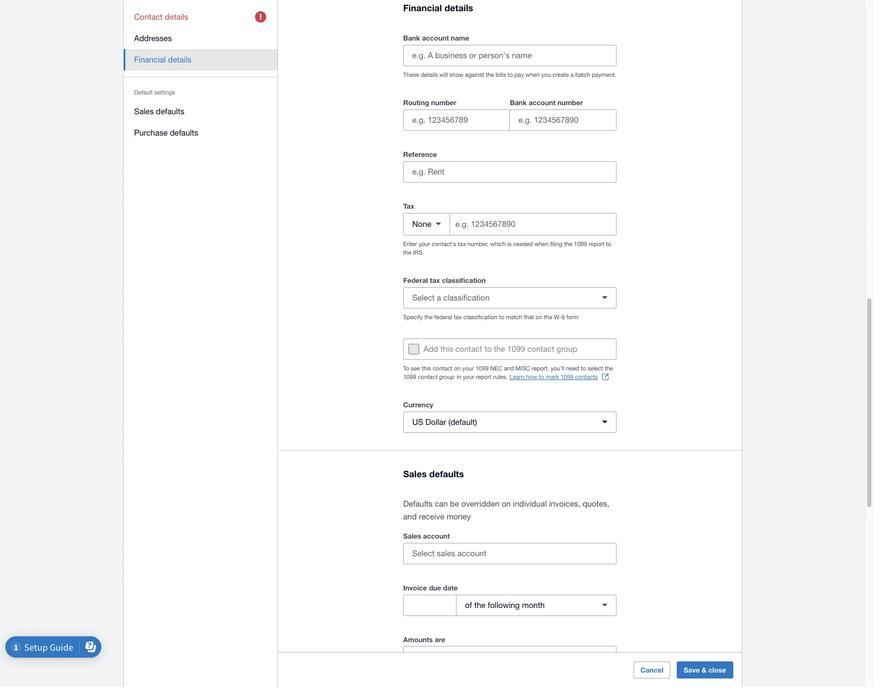 Task type: locate. For each thing, give the bounding box(es) containing it.
0 vertical spatial report
[[589, 241, 605, 247]]

1099 down need
[[561, 374, 574, 380]]

details right contact at the left of the page
[[165, 12, 189, 21]]

account for name
[[422, 33, 449, 42]]

due
[[429, 583, 442, 592]]

the inside to see this contact on your 1099 nec and misc report, you'll need to select the 1099 contact group in your report rules. learn how to mark 1099 contacts
[[605, 365, 614, 371]]

save
[[685, 666, 701, 674]]

0 horizontal spatial bank
[[404, 33, 421, 42]]

2 vertical spatial classification
[[464, 314, 498, 320]]

1 vertical spatial classification
[[444, 293, 490, 302]]

2 vertical spatial defaults
[[430, 468, 464, 479]]

this right see
[[422, 365, 432, 371]]

organisation
[[429, 652, 473, 661]]

details inside contact details "link"
[[165, 12, 189, 21]]

following
[[488, 601, 520, 610]]

and inside defaults can be overridden on individual invoices, quotes, and receive money
[[404, 512, 417, 521]]

save & close button
[[678, 661, 734, 679]]

on right that
[[536, 314, 543, 320]]

0 vertical spatial defaults
[[156, 107, 185, 116]]

bank down the pay on the top right of page
[[510, 98, 527, 107]]

1 horizontal spatial and
[[504, 365, 514, 371]]

settings right "default"
[[155, 89, 175, 96]]

to up contacts
[[581, 365, 587, 371]]

0 vertical spatial sales
[[135, 107, 154, 116]]

account for number
[[529, 98, 556, 107]]

bank
[[404, 33, 421, 42], [510, 98, 527, 107]]

purchase defaults link
[[124, 122, 278, 144]]

account left name
[[422, 33, 449, 42]]

0 horizontal spatial on
[[455, 365, 461, 371]]

on up in
[[455, 365, 461, 371]]

Reference field
[[404, 162, 617, 182]]

classification up select a classification
[[442, 276, 486, 284]]

None number field
[[404, 595, 456, 615]]

classification down federal tax classification
[[444, 293, 490, 302]]

0 vertical spatial financial details
[[404, 2, 474, 13]]

0 horizontal spatial group
[[440, 373, 455, 380]]

1 vertical spatial this
[[422, 365, 432, 371]]

2 vertical spatial account
[[423, 532, 450, 540]]

account up bank account number field
[[529, 98, 556, 107]]

financial details down addresses
[[135, 55, 192, 64]]

1 horizontal spatial on
[[502, 499, 511, 508]]

group up need
[[557, 344, 578, 353]]

invoice due date
[[404, 583, 458, 592]]

to right filing
[[607, 241, 612, 247]]

financial
[[404, 2, 442, 13], [135, 55, 166, 64]]

1 vertical spatial group
[[440, 373, 455, 380]]

this right the add at the bottom of page
[[441, 344, 454, 353]]

tax
[[404, 202, 415, 210]]

and down "defaults"
[[404, 512, 417, 521]]

0 vertical spatial bank
[[404, 33, 421, 42]]

contact up in
[[456, 344, 483, 353]]

1 number from the left
[[431, 98, 457, 107]]

name
[[451, 33, 470, 42]]

0 vertical spatial sales defaults
[[135, 107, 185, 116]]

individual
[[513, 499, 547, 508]]

details
[[445, 2, 474, 13], [165, 12, 189, 21], [168, 55, 192, 64], [421, 71, 438, 78]]

1 horizontal spatial settings
[[475, 652, 503, 661]]

your right in
[[463, 374, 475, 380]]

account
[[422, 33, 449, 42], [529, 98, 556, 107], [423, 532, 450, 540]]

Sales account field
[[404, 543, 617, 564]]

the up nec at the bottom
[[494, 344, 506, 353]]

classification left match
[[464, 314, 498, 320]]

date
[[444, 583, 458, 592]]

0 horizontal spatial and
[[404, 512, 417, 521]]

create
[[553, 71, 569, 78]]

defaults can be overridden on individual invoices, quotes, and receive money
[[404, 499, 610, 521]]

0 horizontal spatial this
[[422, 365, 432, 371]]

rules.
[[494, 374, 508, 380]]

reference
[[404, 150, 438, 158]]

irs.
[[413, 249, 424, 256]]

a right select
[[437, 293, 442, 302]]

1099 down to
[[404, 373, 417, 380]]

when
[[526, 71, 540, 78], [535, 241, 549, 247]]

financial up bank account name
[[404, 2, 442, 13]]

0 horizontal spatial financial details
[[135, 55, 192, 64]]

1 horizontal spatial this
[[441, 344, 454, 353]]

0 vertical spatial your
[[419, 241, 431, 247]]

1099 inside enter your contact's tax number, which is needed when filing the 1099 report to the irs.
[[575, 241, 588, 247]]

&
[[703, 666, 707, 674]]

financial details link
[[124, 49, 278, 70]]

defaults down sales defaults link
[[170, 128, 199, 137]]

details up name
[[445, 2, 474, 13]]

classification for select a classification
[[444, 293, 490, 302]]

1 vertical spatial bank
[[510, 98, 527, 107]]

0 horizontal spatial number
[[431, 98, 457, 107]]

this inside to see this contact on your 1099 nec and misc report, you'll need to select the 1099 contact group in your report rules. learn how to mark 1099 contacts
[[422, 365, 432, 371]]

classification inside "popup button"
[[444, 293, 490, 302]]

1 vertical spatial tax
[[430, 276, 440, 284]]

0 horizontal spatial settings
[[155, 89, 175, 96]]

1 vertical spatial a
[[437, 293, 442, 302]]

contact up report,
[[528, 344, 555, 353]]

(default)
[[449, 417, 477, 426]]

0 vertical spatial a
[[571, 71, 574, 78]]

enter
[[404, 241, 417, 247]]

and up learn
[[504, 365, 514, 371]]

1 horizontal spatial report
[[589, 241, 605, 247]]

on inside defaults can be overridden on individual invoices, quotes, and receive money
[[502, 499, 511, 508]]

specify
[[404, 314, 423, 320]]

0 vertical spatial account
[[422, 33, 449, 42]]

1099 up misc at bottom
[[508, 344, 526, 353]]

the right select
[[605, 365, 614, 371]]

enter your contact's tax number, which is needed when filing the 1099 report to the irs.
[[404, 241, 612, 256]]

Tax text field
[[455, 214, 617, 234]]

filing
[[551, 241, 563, 247]]

form
[[567, 314, 579, 320]]

and
[[504, 365, 514, 371], [404, 512, 417, 521]]

1 horizontal spatial group
[[557, 344, 578, 353]]

0 horizontal spatial report
[[476, 374, 492, 380]]

0 horizontal spatial a
[[437, 293, 442, 302]]

the inside popup button
[[475, 601, 486, 610]]

on left individual
[[502, 499, 511, 508]]

sales defaults up can
[[404, 468, 464, 479]]

match
[[506, 314, 523, 320]]

financial down addresses
[[135, 55, 166, 64]]

1 vertical spatial settings
[[475, 652, 503, 661]]

your up irs.
[[419, 241, 431, 247]]

number up routing number field
[[431, 98, 457, 107]]

invoice
[[404, 583, 427, 592]]

learn
[[510, 374, 525, 380]]

select a classification
[[413, 293, 490, 302]]

your left nec at the bottom
[[463, 365, 474, 371]]

1 vertical spatial on
[[455, 365, 461, 371]]

sales down receive at the bottom of page
[[404, 532, 422, 540]]

show
[[450, 71, 464, 78]]

tax inside enter your contact's tax number, which is needed when filing the 1099 report to the irs.
[[458, 241, 466, 247]]

contact down the add at the bottom of page
[[433, 365, 453, 371]]

mark
[[546, 374, 559, 380]]

you'll
[[551, 365, 565, 371]]

0 vertical spatial and
[[504, 365, 514, 371]]

sales defaults
[[135, 107, 185, 116], [404, 468, 464, 479]]

1 vertical spatial financial details
[[135, 55, 192, 64]]

these details will show against the bills to pay when you create a batch payment.
[[404, 71, 617, 78]]

a left the batch
[[571, 71, 574, 78]]

group left in
[[440, 373, 455, 380]]

2 horizontal spatial on
[[536, 314, 543, 320]]

account down receive at the bottom of page
[[423, 532, 450, 540]]

2 number from the left
[[558, 98, 583, 107]]

federal
[[404, 276, 428, 284]]

are
[[435, 635, 446, 644]]

none
[[413, 219, 432, 229]]

select a classification button
[[404, 287, 617, 308]]

defaults up purchase defaults at the top left of page
[[156, 107, 185, 116]]

financial details up bank account name
[[404, 2, 474, 13]]

bank for bank account number
[[510, 98, 527, 107]]

that
[[524, 314, 535, 320]]

sales account
[[404, 532, 450, 540]]

defaults
[[156, 107, 185, 116], [170, 128, 199, 137], [430, 468, 464, 479]]

1 vertical spatial and
[[404, 512, 417, 521]]

details down the addresses "link"
[[168, 55, 192, 64]]

0 vertical spatial group
[[557, 344, 578, 353]]

amounts
[[404, 635, 433, 644]]

and inside to see this contact on your 1099 nec and misc report, you'll need to select the 1099 contact group in your report rules. learn how to mark 1099 contacts
[[504, 365, 514, 371]]

to left match
[[499, 314, 505, 320]]

when left filing
[[535, 241, 549, 247]]

1 vertical spatial report
[[476, 374, 492, 380]]

1 vertical spatial defaults
[[170, 128, 199, 137]]

1 vertical spatial when
[[535, 241, 549, 247]]

overridden
[[462, 499, 500, 508]]

0 vertical spatial classification
[[442, 276, 486, 284]]

month
[[522, 601, 545, 610]]

bank inside group
[[510, 98, 527, 107]]

quotes,
[[583, 499, 610, 508]]

defaults up can
[[430, 468, 464, 479]]

menu containing contact details
[[124, 0, 278, 150]]

0 vertical spatial tax
[[458, 241, 466, 247]]

classification
[[442, 276, 486, 284], [444, 293, 490, 302], [464, 314, 498, 320]]

sales up "defaults"
[[404, 468, 427, 479]]

report down nec at the bottom
[[476, 374, 492, 380]]

number up bank account number field
[[558, 98, 583, 107]]

financial details
[[404, 2, 474, 13], [135, 55, 192, 64]]

the right of
[[475, 601, 486, 610]]

1 vertical spatial sales
[[404, 468, 427, 479]]

menu
[[124, 0, 278, 150]]

of the following month button
[[456, 595, 617, 616]]

settings inside menu
[[155, 89, 175, 96]]

pay
[[515, 71, 525, 78]]

sales down "default"
[[135, 107, 154, 116]]

none number field inside invoice due date group
[[404, 595, 456, 615]]

1 horizontal spatial sales defaults
[[404, 468, 464, 479]]

your
[[419, 241, 431, 247], [463, 365, 474, 371], [463, 374, 475, 380]]

sales defaults down default settings
[[135, 107, 185, 116]]

1 horizontal spatial financial
[[404, 2, 442, 13]]

use organisation settings button
[[404, 646, 617, 667]]

purchase defaults
[[135, 128, 199, 137]]

add
[[424, 344, 439, 353]]

the
[[486, 71, 494, 78], [565, 241, 573, 247], [404, 249, 412, 256], [425, 314, 433, 320], [544, 314, 553, 320], [494, 344, 506, 353], [605, 365, 614, 371], [475, 601, 486, 610]]

w-
[[554, 314, 562, 320]]

settings inside use organisation settings popup button
[[475, 652, 503, 661]]

how
[[527, 374, 538, 380]]

1 horizontal spatial number
[[558, 98, 583, 107]]

on inside to see this contact on your 1099 nec and misc report, you'll need to select the 1099 contact group in your report rules. learn how to mark 1099 contacts
[[455, 365, 461, 371]]

when left you
[[526, 71, 540, 78]]

sales
[[135, 107, 154, 116], [404, 468, 427, 479], [404, 532, 422, 540]]

1 vertical spatial financial
[[135, 55, 166, 64]]

0 horizontal spatial financial
[[135, 55, 166, 64]]

1 horizontal spatial bank
[[510, 98, 527, 107]]

1 vertical spatial your
[[463, 365, 474, 371]]

routing number
[[404, 98, 457, 107]]

1 horizontal spatial financial details
[[404, 2, 474, 13]]

a
[[571, 71, 574, 78], [437, 293, 442, 302]]

2 vertical spatial on
[[502, 499, 511, 508]]

bank up these
[[404, 33, 421, 42]]

1 vertical spatial account
[[529, 98, 556, 107]]

report right filing
[[589, 241, 605, 247]]

1099 right filing
[[575, 241, 588, 247]]

0 vertical spatial settings
[[155, 89, 175, 96]]

settings right organisation
[[475, 652, 503, 661]]

number
[[431, 98, 457, 107], [558, 98, 583, 107]]

on
[[536, 314, 543, 320], [455, 365, 461, 371], [502, 499, 511, 508]]

federal
[[435, 314, 453, 320]]

2 vertical spatial tax
[[454, 314, 462, 320]]

group
[[404, 96, 617, 131]]

contact
[[456, 344, 483, 353], [528, 344, 555, 353], [433, 365, 453, 371], [418, 373, 438, 380]]

0 horizontal spatial sales defaults
[[135, 107, 185, 116]]



Task type: describe. For each thing, give the bounding box(es) containing it.
routing
[[404, 98, 430, 107]]

the right filing
[[565, 241, 573, 247]]

amounts are
[[404, 635, 446, 644]]

which
[[491, 241, 506, 247]]

add this contact to the 1099 contact group
[[424, 344, 578, 353]]

1 vertical spatial sales defaults
[[404, 468, 464, 479]]

use
[[413, 652, 427, 661]]

your inside enter your contact's tax number, which is needed when filing the 1099 report to the irs.
[[419, 241, 431, 247]]

contact
[[135, 12, 163, 21]]

on for money
[[502, 499, 511, 508]]

sales defaults link
[[124, 101, 278, 122]]

invoices,
[[550, 499, 581, 508]]

misc
[[516, 365, 531, 371]]

details inside financial details link
[[168, 55, 192, 64]]

payment.
[[592, 71, 617, 78]]

to see this contact on your 1099 nec and misc report, you'll need to select the 1099 contact group in your report rules. learn how to mark 1099 contacts
[[404, 365, 614, 380]]

the down the "enter"
[[404, 249, 412, 256]]

financial inside financial details link
[[135, 55, 166, 64]]

see
[[411, 365, 421, 371]]

bank for bank account name
[[404, 33, 421, 42]]

none button
[[404, 213, 450, 235]]

sales inside menu
[[135, 107, 154, 116]]

addresses
[[135, 34, 172, 43]]

cancel button
[[634, 661, 671, 679]]

0 vertical spatial this
[[441, 344, 454, 353]]

defaults
[[404, 499, 433, 508]]

financial details inside menu
[[135, 55, 192, 64]]

of the following month
[[466, 601, 545, 610]]

needed
[[514, 241, 533, 247]]

specify the federal tax classification to match that on the w-9 form
[[404, 314, 579, 320]]

receive
[[419, 512, 445, 521]]

federal tax classification
[[404, 276, 486, 284]]

to up nec at the bottom
[[485, 344, 492, 353]]

contact down see
[[418, 373, 438, 380]]

a inside "popup button"
[[437, 293, 442, 302]]

contacts
[[576, 374, 598, 380]]

tax for federal tax classification
[[454, 314, 462, 320]]

number,
[[468, 241, 489, 247]]

will
[[440, 71, 448, 78]]

bills
[[496, 71, 506, 78]]

save & close
[[685, 666, 727, 674]]

select
[[413, 293, 435, 302]]

classification for federal tax classification
[[442, 276, 486, 284]]

default
[[135, 89, 153, 96]]

report inside to see this contact on your 1099 nec and misc report, you'll need to select the 1099 contact group in your report rules. learn how to mark 1099 contacts
[[476, 374, 492, 380]]

Bank account name field
[[404, 45, 617, 65]]

the left federal
[[425, 314, 433, 320]]

against
[[466, 71, 485, 78]]

of
[[466, 601, 472, 610]]

contact details link
[[124, 6, 278, 28]]

use organisation settings
[[413, 652, 503, 661]]

is
[[508, 241, 512, 247]]

Routing number field
[[404, 110, 510, 130]]

to down report,
[[539, 374, 545, 380]]

and for misc
[[504, 365, 514, 371]]

1 horizontal spatial a
[[571, 71, 574, 78]]

be
[[450, 499, 460, 508]]

the left w-
[[544, 314, 553, 320]]

9
[[562, 314, 565, 320]]

contact details
[[135, 12, 189, 21]]

2 vertical spatial your
[[463, 374, 475, 380]]

on for report,
[[455, 365, 461, 371]]

addresses link
[[124, 28, 278, 49]]

0 vertical spatial on
[[536, 314, 543, 320]]

tax for tax
[[458, 241, 466, 247]]

default settings
[[135, 89, 175, 96]]

these
[[404, 71, 419, 78]]

money
[[447, 512, 471, 521]]

defaults for purchase defaults link
[[170, 128, 199, 137]]

need
[[567, 365, 580, 371]]

to left the pay on the top right of page
[[508, 71, 513, 78]]

2 vertical spatial sales
[[404, 532, 422, 540]]

to inside enter your contact's tax number, which is needed when filing the 1099 report to the irs.
[[607, 241, 612, 247]]

learn how to mark 1099 contacts link
[[510, 372, 609, 381]]

group containing routing number
[[404, 96, 617, 131]]

bank account number
[[510, 98, 583, 107]]

us
[[413, 417, 424, 426]]

and for receive
[[404, 512, 417, 521]]

cancel
[[641, 666, 664, 674]]

purchase
[[135, 128, 168, 137]]

select
[[588, 365, 604, 371]]

when inside enter your contact's tax number, which is needed when filing the 1099 report to the irs.
[[535, 241, 549, 247]]

Bank account number field
[[510, 110, 617, 130]]

you
[[542, 71, 551, 78]]

the left bills
[[486, 71, 494, 78]]

close
[[709, 666, 727, 674]]

nec
[[491, 365, 503, 371]]

batch
[[576, 71, 591, 78]]

details left the will
[[421, 71, 438, 78]]

reference group
[[404, 148, 617, 182]]

group inside to see this contact on your 1099 nec and misc report, you'll need to select the 1099 contact group in your report rules. learn how to mark 1099 contacts
[[440, 373, 455, 380]]

to
[[404, 365, 410, 371]]

contact's
[[432, 241, 457, 247]]

currency
[[404, 400, 434, 409]]

0 vertical spatial financial
[[404, 2, 442, 13]]

invoice due date group
[[404, 595, 617, 616]]

can
[[435, 499, 448, 508]]

defaults for sales defaults link
[[156, 107, 185, 116]]

bank account name
[[404, 33, 470, 42]]

report inside enter your contact's tax number, which is needed when filing the 1099 report to the irs.
[[589, 241, 605, 247]]

dollar
[[426, 417, 447, 426]]

report,
[[532, 365, 550, 371]]

1099 left nec at the bottom
[[476, 365, 489, 371]]

0 vertical spatial when
[[526, 71, 540, 78]]



Task type: vqa. For each thing, say whether or not it's contained in the screenshot.
the top HAVE PURCHASED AN ITEM
no



